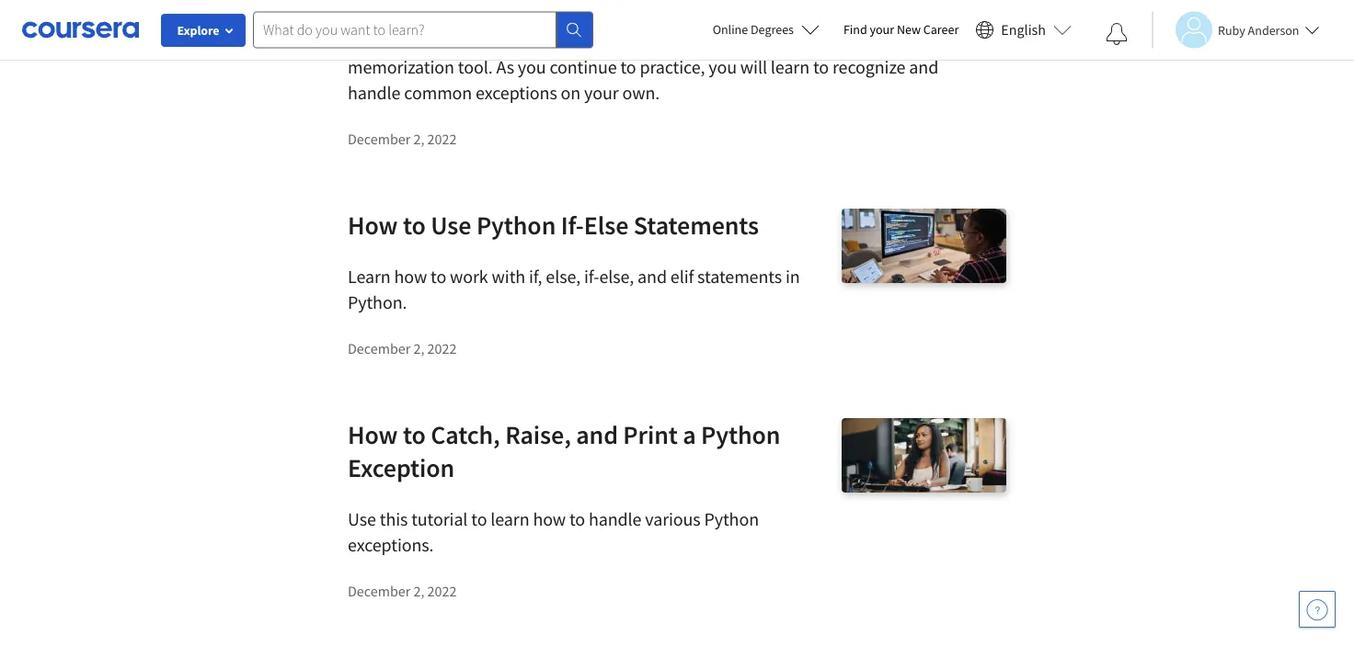 Task type: locate. For each thing, give the bounding box(es) containing it.
1 horizontal spatial handle
[[589, 508, 642, 531]]

if-
[[584, 266, 600, 289]]

2 horizontal spatial and
[[910, 56, 939, 79]]

learn down "material"
[[771, 56, 810, 79]]

1 vertical spatial a
[[683, 419, 696, 451]]

how
[[394, 266, 427, 289], [533, 508, 566, 531]]

1 horizontal spatial else,
[[600, 266, 634, 289]]

you left will
[[709, 56, 737, 79]]

python right "various"
[[704, 508, 759, 531]]

tool.
[[458, 56, 493, 79]]

a right print
[[683, 419, 696, 451]]

this up exceptions.
[[380, 508, 408, 531]]

0 vertical spatial how
[[394, 266, 427, 289]]

python right print
[[701, 419, 781, 451]]

and inside "learn how to work with if, else, if-else, and elif statements in python."
[[638, 266, 667, 289]]

1 horizontal spatial how
[[533, 508, 566, 531]]

statements
[[698, 266, 782, 289]]

2 vertical spatial 2022
[[428, 583, 457, 601]]

december 2, 2022 for use
[[348, 340, 457, 358]]

1 vertical spatial december
[[348, 340, 411, 358]]

2022 down "work"
[[428, 340, 457, 358]]

1 vertical spatial and
[[638, 266, 667, 289]]

3 2, from the top
[[414, 583, 425, 601]]

0 horizontal spatial learn
[[491, 508, 530, 531]]

and left print
[[576, 419, 618, 451]]

to
[[621, 56, 636, 79], [813, 56, 829, 79], [403, 209, 426, 242], [431, 266, 447, 289], [403, 419, 426, 451], [471, 508, 487, 531], [570, 508, 585, 531]]

you right as
[[518, 56, 546, 79]]

use up exceptions.
[[348, 508, 376, 531]]

2 vertical spatial and
[[576, 419, 618, 451]]

3 2022 from the top
[[428, 583, 457, 601]]

2 december 2, 2022 from the top
[[348, 340, 457, 358]]

online
[[713, 21, 748, 38]]

we recommend using this cheat sheet as reference material rather than a memorization tool. as you continue to practice, you will learn to recognize and handle common exceptions on your own.
[[348, 30, 939, 104]]

else, down else
[[600, 266, 634, 289]]

3 december from the top
[[348, 583, 411, 601]]

learn
[[771, 56, 810, 79], [491, 508, 530, 531]]

online degrees
[[713, 21, 794, 38]]

december for how to catch, raise, and print a python exception
[[348, 583, 411, 601]]

how
[[348, 209, 398, 242], [348, 419, 398, 451]]

a
[[889, 30, 898, 53], [683, 419, 696, 451]]

as
[[638, 30, 655, 53]]

use
[[431, 209, 472, 242], [348, 508, 376, 531]]

0 horizontal spatial use
[[348, 508, 376, 531]]

to left "work"
[[431, 266, 447, 289]]

december down exceptions.
[[348, 583, 411, 601]]

0 horizontal spatial and
[[576, 419, 618, 451]]

and down new
[[910, 56, 939, 79]]

2022 down common
[[428, 130, 457, 148]]

december 2, 2022 down common
[[348, 130, 457, 148]]

your
[[870, 21, 895, 38], [584, 81, 619, 104]]

recognize
[[833, 56, 906, 79]]

0 horizontal spatial your
[[584, 81, 619, 104]]

2 you from the left
[[709, 56, 737, 79]]

None search field
[[253, 12, 594, 48]]

1 horizontal spatial use
[[431, 209, 472, 242]]

0 vertical spatial 2,
[[414, 130, 425, 148]]

0 vertical spatial learn
[[771, 56, 810, 79]]

learn
[[348, 266, 391, 289]]

your right on
[[584, 81, 619, 104]]

to inside how to catch, raise, and print a python exception
[[403, 419, 426, 451]]

how right the learn
[[394, 266, 427, 289]]

if-
[[561, 209, 584, 242]]

1 vertical spatial your
[[584, 81, 619, 104]]

december
[[348, 130, 411, 148], [348, 340, 411, 358], [348, 583, 411, 601]]

2022 for catch,
[[428, 583, 457, 601]]

this right using
[[516, 30, 544, 53]]

how up 'exception'
[[348, 419, 398, 451]]

own.
[[623, 81, 660, 104]]

0 horizontal spatial you
[[518, 56, 546, 79]]

1 vertical spatial python
[[701, 419, 781, 451]]

2 vertical spatial december 2, 2022
[[348, 583, 457, 601]]

handle inside we recommend using this cheat sheet as reference material rather than a memorization tool. as you continue to practice, you will learn to recognize and handle common exceptions on your own.
[[348, 81, 401, 104]]

1 vertical spatial how
[[533, 508, 566, 531]]

2022 for use
[[428, 340, 457, 358]]

else, right if,
[[546, 266, 581, 289]]

december down common
[[348, 130, 411, 148]]

2 december from the top
[[348, 340, 411, 358]]

2022 down exceptions.
[[428, 583, 457, 601]]

december 2, 2022 down exceptions.
[[348, 583, 457, 601]]

december down python.
[[348, 340, 411, 358]]

1 horizontal spatial you
[[709, 56, 737, 79]]

0 vertical spatial 2022
[[428, 130, 457, 148]]

2 vertical spatial python
[[704, 508, 759, 531]]

0 vertical spatial a
[[889, 30, 898, 53]]

how to catch, raise, and print a python exception
[[348, 419, 781, 485]]

sheet
[[593, 30, 635, 53]]

exceptions.
[[348, 534, 434, 557]]

python
[[477, 209, 556, 242], [701, 419, 781, 451], [704, 508, 759, 531]]

english button
[[968, 0, 1080, 60]]

handle left "various"
[[589, 508, 642, 531]]

0 vertical spatial how
[[348, 209, 398, 242]]

a inside we recommend using this cheat sheet as reference material rather than a memorization tool. as you continue to practice, you will learn to recognize and handle common exceptions on your own.
[[889, 30, 898, 53]]

use this tutorial to learn how to handle various python exceptions.
[[348, 508, 759, 557]]

1 horizontal spatial a
[[889, 30, 898, 53]]

2,
[[414, 130, 425, 148], [414, 340, 425, 358], [414, 583, 425, 601]]

2 vertical spatial december
[[348, 583, 411, 601]]

and
[[910, 56, 939, 79], [638, 266, 667, 289], [576, 419, 618, 451]]

1 how from the top
[[348, 209, 398, 242]]

2 vertical spatial 2,
[[414, 583, 425, 601]]

to up 'exception'
[[403, 419, 426, 451]]

how inside how to catch, raise, and print a python exception
[[348, 419, 398, 451]]

else,
[[546, 266, 581, 289], [600, 266, 634, 289]]

1 horizontal spatial and
[[638, 266, 667, 289]]

1 vertical spatial how
[[348, 419, 398, 451]]

handle down memorization
[[348, 81, 401, 104]]

0 horizontal spatial how
[[394, 266, 427, 289]]

2 how from the top
[[348, 419, 398, 451]]

0 horizontal spatial a
[[683, 419, 696, 451]]

0 vertical spatial december 2, 2022
[[348, 130, 457, 148]]

you
[[518, 56, 546, 79], [709, 56, 737, 79]]

2022
[[428, 130, 457, 148], [428, 340, 457, 358], [428, 583, 457, 601]]

1 vertical spatial 2,
[[414, 340, 425, 358]]

[featured image] someone coding in python sits at a desk and works with a python if-else statement. image
[[842, 209, 1007, 284]]

this
[[516, 30, 544, 53], [380, 508, 408, 531]]

find your new career link
[[835, 18, 968, 41]]

find
[[844, 21, 868, 38]]

to down how to catch, raise, and print a python exception
[[570, 508, 585, 531]]

how down how to catch, raise, and print a python exception
[[533, 508, 566, 531]]

0 vertical spatial and
[[910, 56, 939, 79]]

practice,
[[640, 56, 705, 79]]

2 else, from the left
[[600, 266, 634, 289]]

we
[[348, 30, 371, 53]]

elif
[[671, 266, 694, 289]]

learn right the tutorial
[[491, 508, 530, 531]]

1 horizontal spatial this
[[516, 30, 544, 53]]

1 horizontal spatial learn
[[771, 56, 810, 79]]

1 vertical spatial learn
[[491, 508, 530, 531]]

1 vertical spatial december 2, 2022
[[348, 340, 457, 358]]

2 2, from the top
[[414, 340, 425, 358]]

common
[[404, 81, 472, 104]]

0 vertical spatial handle
[[348, 81, 401, 104]]

to right the tutorial
[[471, 508, 487, 531]]

continue
[[550, 56, 617, 79]]

1 vertical spatial handle
[[589, 508, 642, 531]]

tutorial
[[412, 508, 468, 531]]

coursera image
[[22, 15, 139, 44]]

3 december 2, 2022 from the top
[[348, 583, 457, 601]]

1 vertical spatial 2022
[[428, 340, 457, 358]]

python up the with
[[477, 209, 556, 242]]

0 vertical spatial your
[[870, 21, 895, 38]]

and left elif
[[638, 266, 667, 289]]

1 vertical spatial use
[[348, 508, 376, 531]]

your right 'find'
[[870, 21, 895, 38]]

0 horizontal spatial this
[[380, 508, 408, 531]]

december 2, 2022
[[348, 130, 457, 148], [348, 340, 457, 358], [348, 583, 457, 601]]

ruby anderson button
[[1152, 12, 1320, 48]]

1 vertical spatial this
[[380, 508, 408, 531]]

to inside "learn how to work with if, else, if-else, and elif statements in python."
[[431, 266, 447, 289]]

december 2, 2022 down python.
[[348, 340, 457, 358]]

how up the learn
[[348, 209, 398, 242]]

0 horizontal spatial handle
[[348, 81, 401, 104]]

use up "work"
[[431, 209, 472, 242]]

learn inside we recommend using this cheat sheet as reference material rather than a memorization tool. as you continue to practice, you will learn to recognize and handle common exceptions on your own.
[[771, 56, 810, 79]]

What do you want to learn? text field
[[253, 12, 557, 48]]

handle
[[348, 81, 401, 104], [589, 508, 642, 531]]

0 horizontal spatial else,
[[546, 266, 581, 289]]

raise,
[[505, 419, 571, 451]]

a right than
[[889, 30, 898, 53]]

anderson
[[1248, 22, 1300, 38]]

in
[[786, 266, 800, 289]]

0 vertical spatial december
[[348, 130, 411, 148]]

2 2022 from the top
[[428, 340, 457, 358]]

use inside use this tutorial to learn how to handle various python exceptions.
[[348, 508, 376, 531]]

0 vertical spatial this
[[516, 30, 544, 53]]



Task type: vqa. For each thing, say whether or not it's contained in the screenshot.
dialog
no



Task type: describe. For each thing, give the bounding box(es) containing it.
cheat
[[547, 30, 589, 53]]

to up python.
[[403, 209, 426, 242]]

and inside we recommend using this cheat sheet as reference material rather than a memorization tool. as you continue to practice, you will learn to recognize and handle common exceptions on your own.
[[910, 56, 939, 79]]

work
[[450, 266, 488, 289]]

help center image
[[1307, 599, 1329, 621]]

explore
[[177, 22, 220, 39]]

else
[[584, 209, 629, 242]]

show notifications image
[[1106, 23, 1128, 45]]

1 else, from the left
[[546, 266, 581, 289]]

find your new career
[[844, 21, 959, 38]]

a inside how to catch, raise, and print a python exception
[[683, 419, 696, 451]]

recommend
[[375, 30, 467, 53]]

how for how to use python if-else statements
[[348, 209, 398, 242]]

1 december from the top
[[348, 130, 411, 148]]

ruby
[[1218, 22, 1246, 38]]

1 2022 from the top
[[428, 130, 457, 148]]

1 you from the left
[[518, 56, 546, 79]]

explore button
[[161, 14, 246, 47]]

python.
[[348, 291, 407, 314]]

0 vertical spatial python
[[477, 209, 556, 242]]

memorization
[[348, 56, 455, 79]]

2, for use
[[414, 340, 425, 358]]

how inside "learn how to work with if, else, if-else, and elif statements in python."
[[394, 266, 427, 289]]

will
[[741, 56, 767, 79]]

material
[[733, 30, 797, 53]]

1 2, from the top
[[414, 130, 425, 148]]

than
[[850, 30, 886, 53]]

december for how to use python if-else statements
[[348, 340, 411, 358]]

using
[[471, 30, 512, 53]]

print
[[623, 419, 678, 451]]

python inside use this tutorial to learn how to handle various python exceptions.
[[704, 508, 759, 531]]

learn how to work with if, else, if-else, and elif statements in python.
[[348, 266, 800, 314]]

and inside how to catch, raise, and print a python exception
[[576, 419, 618, 451]]

handle inside use this tutorial to learn how to handle various python exceptions.
[[589, 508, 642, 531]]

this inside we recommend using this cheat sheet as reference material rather than a memorization tool. as you continue to practice, you will learn to recognize and handle common exceptions on your own.
[[516, 30, 544, 53]]

reference
[[658, 30, 730, 53]]

on
[[561, 81, 581, 104]]

python inside how to catch, raise, and print a python exception
[[701, 419, 781, 451]]

various
[[645, 508, 701, 531]]

your inside we recommend using this cheat sheet as reference material rather than a memorization tool. as you continue to practice, you will learn to recognize and handle common exceptions on your own.
[[584, 81, 619, 104]]

statements
[[634, 209, 759, 242]]

how to use python if-else statements
[[348, 209, 759, 242]]

0 vertical spatial use
[[431, 209, 472, 242]]

1 december 2, 2022 from the top
[[348, 130, 457, 148]]

rather
[[801, 30, 847, 53]]

how inside use this tutorial to learn how to handle various python exceptions.
[[533, 508, 566, 531]]

with
[[492, 266, 526, 289]]

to down rather
[[813, 56, 829, 79]]

career
[[924, 21, 959, 38]]

2, for catch,
[[414, 583, 425, 601]]

ruby anderson
[[1218, 22, 1300, 38]]

if,
[[529, 266, 542, 289]]

english
[[1002, 21, 1046, 39]]

learn inside use this tutorial to learn how to handle various python exceptions.
[[491, 508, 530, 531]]

to up own.
[[621, 56, 636, 79]]

december 2, 2022 for catch,
[[348, 583, 457, 601]]

[featured image] a software engineer with long hair and sunglasses on her head works to resolve a python exception in her code. image
[[842, 419, 1007, 493]]

exception
[[348, 452, 455, 485]]

as
[[496, 56, 514, 79]]

how for how to catch, raise, and print a python exception
[[348, 419, 398, 451]]

this inside use this tutorial to learn how to handle various python exceptions.
[[380, 508, 408, 531]]

degrees
[[751, 21, 794, 38]]

1 horizontal spatial your
[[870, 21, 895, 38]]

new
[[897, 21, 921, 38]]

exceptions
[[476, 81, 557, 104]]

online degrees button
[[698, 9, 835, 50]]

catch,
[[431, 419, 500, 451]]



